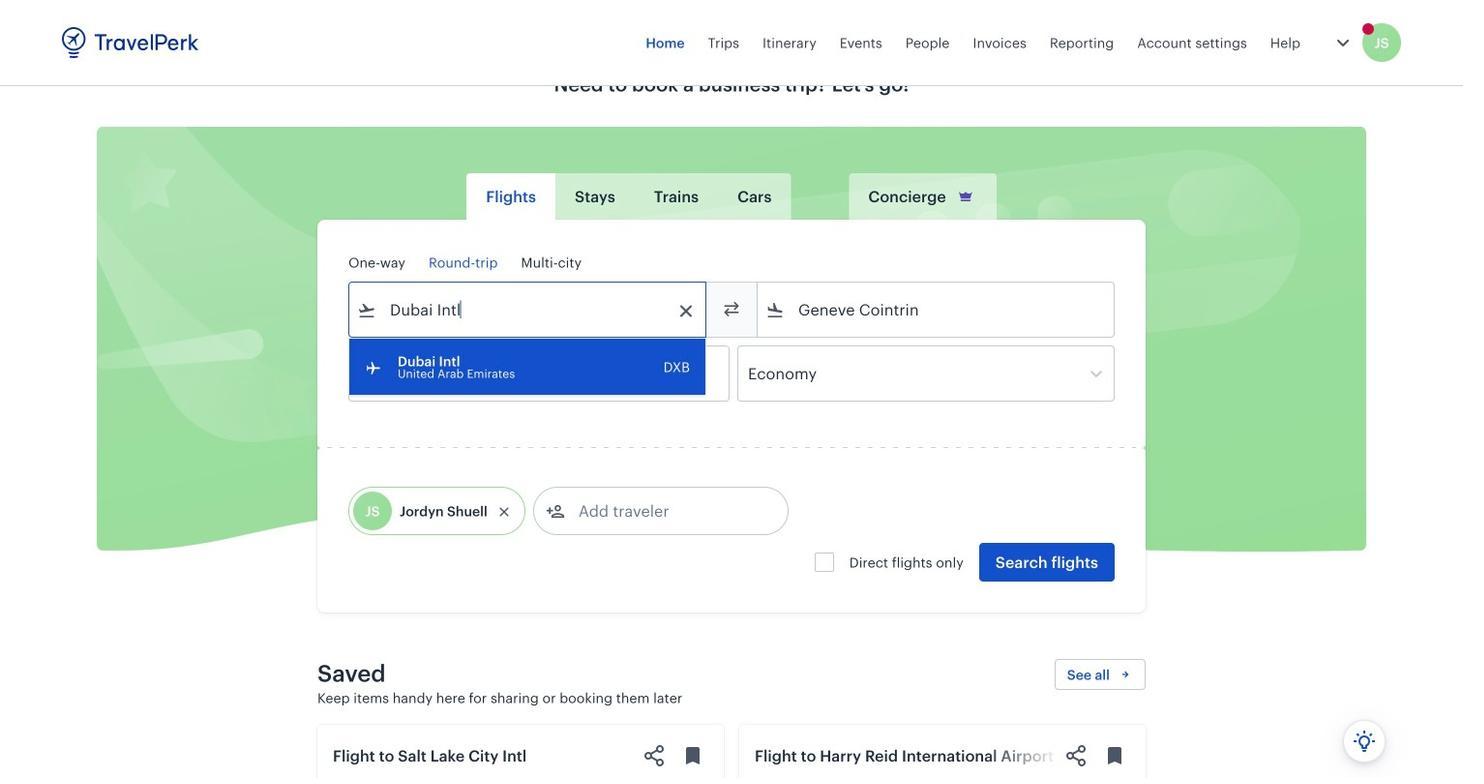 Task type: describe. For each thing, give the bounding box(es) containing it.
From search field
[[377, 294, 681, 325]]

Add traveler search field
[[565, 496, 767, 527]]

Return text field
[[492, 347, 592, 401]]

Depart text field
[[377, 347, 477, 401]]



Task type: vqa. For each thing, say whether or not it's contained in the screenshot.
Add Traveler search box
yes



Task type: locate. For each thing, give the bounding box(es) containing it.
To search field
[[785, 294, 1089, 325]]



